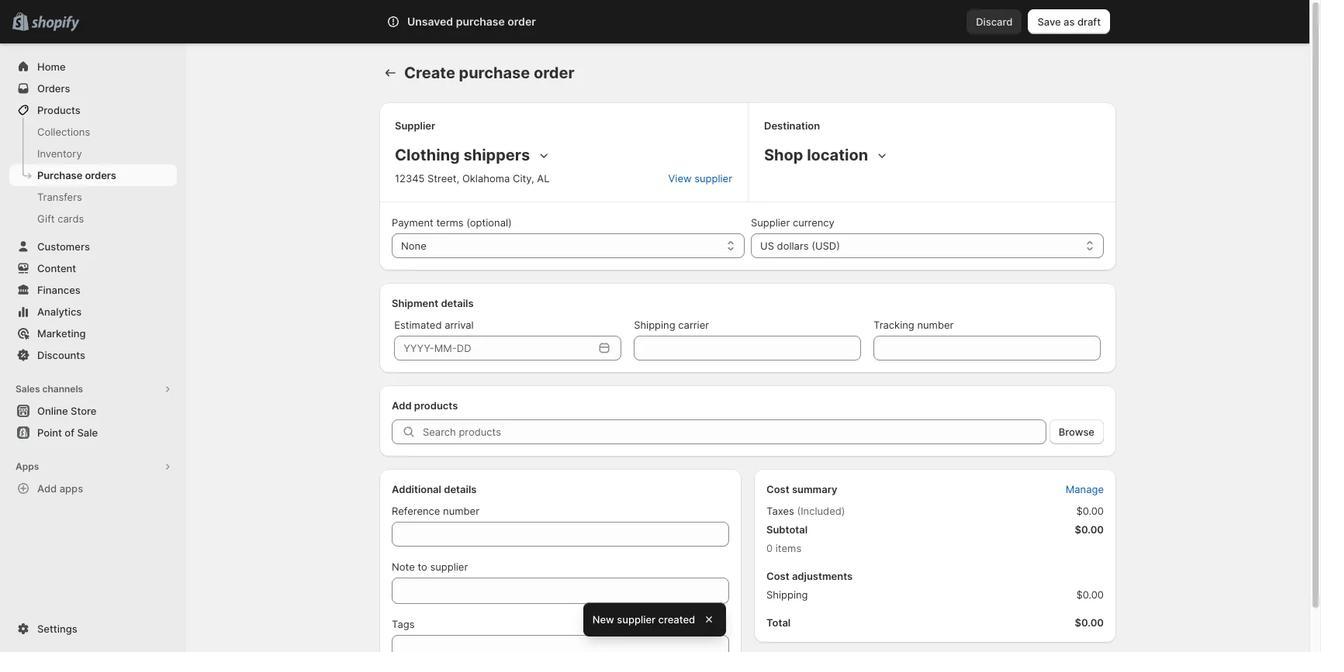 Task type: describe. For each thing, give the bounding box(es) containing it.
online store button
[[0, 400, 186, 422]]

items
[[776, 542, 802, 555]]

shop location
[[764, 146, 868, 164]]

marketing
[[37, 327, 86, 340]]

point of sale link
[[9, 422, 177, 444]]

$0.00 for subtotal
[[1075, 524, 1104, 536]]

gift cards link
[[9, 208, 177, 230]]

us dollars (usd)
[[760, 240, 840, 252]]

note to supplier
[[392, 561, 468, 573]]

sales
[[16, 383, 40, 395]]

tracking number
[[874, 319, 954, 331]]

settings
[[37, 623, 77, 635]]

destination
[[764, 119, 820, 132]]

as
[[1064, 16, 1075, 28]]

purchase for create
[[459, 64, 530, 82]]

purchase orders link
[[9, 164, 177, 186]]

additional
[[392, 483, 441, 496]]

supplier for new supplier created
[[617, 614, 656, 626]]

shippers
[[463, 146, 530, 164]]

street,
[[428, 172, 459, 185]]

cost adjustments
[[767, 570, 853, 583]]

supplier for view supplier
[[695, 172, 732, 185]]

$0.00 for total
[[1075, 617, 1104, 629]]

view supplier button
[[659, 168, 742, 189]]

content
[[37, 262, 76, 275]]

new supplier created
[[593, 614, 695, 626]]

cost for cost adjustments
[[767, 570, 790, 583]]

cost summary
[[767, 483, 838, 496]]

order for unsaved purchase order
[[508, 15, 536, 28]]

view
[[668, 172, 692, 185]]

1 vertical spatial supplier
[[430, 561, 468, 573]]

collections
[[37, 126, 90, 138]]

online
[[37, 405, 68, 417]]

online store
[[37, 405, 97, 417]]

store
[[71, 405, 97, 417]]

apps button
[[9, 456, 177, 478]]

total
[[767, 617, 791, 629]]

point
[[37, 427, 62, 439]]

supplier currency
[[751, 216, 835, 229]]

dollars
[[777, 240, 809, 252]]

unsaved purchase order
[[407, 15, 536, 28]]

us
[[760, 240, 774, 252]]

currency
[[793, 216, 835, 229]]

home link
[[9, 56, 177, 78]]

12345
[[395, 172, 425, 185]]

save
[[1038, 16, 1061, 28]]

discard link
[[967, 9, 1022, 34]]

unsaved
[[407, 15, 453, 28]]

search button
[[430, 9, 880, 34]]

customers link
[[9, 236, 177, 258]]

reference
[[392, 505, 440, 517]]

12345 street, oklahoma city, al
[[395, 172, 550, 185]]

apps
[[16, 461, 39, 472]]

create
[[404, 64, 455, 82]]

taxes
[[767, 505, 794, 517]]

discounts
[[37, 349, 85, 362]]

sales channels
[[16, 383, 83, 395]]

Tracking number text field
[[874, 336, 1101, 361]]

created
[[658, 614, 695, 626]]

purchase orders
[[37, 169, 116, 182]]

shipment details
[[392, 297, 474, 310]]

collections link
[[9, 121, 177, 143]]

clothing shippers
[[395, 146, 530, 164]]

apps
[[59, 483, 83, 495]]

additional details
[[392, 483, 477, 496]]

estimated arrival
[[394, 319, 474, 331]]

settings link
[[9, 618, 177, 640]]

cost for cost summary
[[767, 483, 790, 496]]

summary
[[792, 483, 838, 496]]

location
[[807, 146, 868, 164]]

shopify image
[[31, 16, 79, 32]]

sale
[[77, 427, 98, 439]]

save as draft
[[1038, 16, 1101, 28]]

finances
[[37, 284, 81, 296]]

new
[[593, 614, 614, 626]]

point of sale button
[[0, 422, 186, 444]]

Reference number text field
[[392, 522, 729, 547]]

manage button
[[1056, 479, 1113, 500]]



Task type: locate. For each thing, give the bounding box(es) containing it.
orders
[[37, 82, 70, 95]]

0 vertical spatial cost
[[767, 483, 790, 496]]

inventory link
[[9, 143, 177, 164]]

0
[[767, 542, 773, 555]]

supplier for supplier currency
[[751, 216, 790, 229]]

details
[[441, 297, 474, 310], [444, 483, 477, 496]]

1 vertical spatial add
[[37, 483, 57, 495]]

1 vertical spatial number
[[443, 505, 479, 517]]

arrival
[[445, 319, 474, 331]]

0 vertical spatial supplier
[[395, 119, 435, 132]]

create purchase order
[[404, 64, 575, 82]]

cost down 0 items
[[767, 570, 790, 583]]

online store link
[[9, 400, 177, 422]]

1 vertical spatial shipping
[[767, 589, 808, 601]]

0 vertical spatial shipping
[[634, 319, 675, 331]]

shipping carrier
[[634, 319, 709, 331]]

0 vertical spatial add
[[392, 400, 412, 412]]

analytics link
[[9, 301, 177, 323]]

add apps
[[37, 483, 83, 495]]

Shipping carrier text field
[[634, 336, 861, 361]]

1 horizontal spatial supplier
[[751, 216, 790, 229]]

shop location button
[[761, 143, 893, 168]]

search
[[455, 16, 489, 28]]

customers
[[37, 241, 90, 253]]

purchase
[[456, 15, 505, 28], [459, 64, 530, 82]]

1 vertical spatial supplier
[[751, 216, 790, 229]]

estimated
[[394, 319, 442, 331]]

add products
[[392, 400, 458, 412]]

products link
[[9, 99, 177, 121]]

2 horizontal spatial supplier
[[695, 172, 732, 185]]

0 vertical spatial supplier
[[695, 172, 732, 185]]

add for add apps
[[37, 483, 57, 495]]

(included)
[[797, 505, 845, 517]]

oklahoma
[[462, 172, 510, 185]]

details up arrival
[[441, 297, 474, 310]]

details for additional details
[[444, 483, 477, 496]]

number down additional details
[[443, 505, 479, 517]]

(usd)
[[812, 240, 840, 252]]

number for tracking number
[[917, 319, 954, 331]]

2 vertical spatial supplier
[[617, 614, 656, 626]]

shipping left carrier
[[634, 319, 675, 331]]

shop
[[764, 146, 803, 164]]

subtotal
[[767, 524, 808, 536]]

taxes (included)
[[767, 505, 845, 517]]

gift
[[37, 213, 55, 225]]

cards
[[58, 213, 84, 225]]

details up reference number
[[444, 483, 477, 496]]

browse
[[1059, 426, 1095, 438]]

adjustments
[[792, 570, 853, 583]]

orders link
[[9, 78, 177, 99]]

number right tracking
[[917, 319, 954, 331]]

reference number
[[392, 505, 479, 517]]

supplier up clothing
[[395, 119, 435, 132]]

add left apps
[[37, 483, 57, 495]]

0 horizontal spatial add
[[37, 483, 57, 495]]

analytics
[[37, 306, 82, 318]]

0 horizontal spatial number
[[443, 505, 479, 517]]

draft
[[1078, 16, 1101, 28]]

point of sale
[[37, 427, 98, 439]]

products
[[37, 104, 81, 116]]

save as draft button
[[1028, 9, 1110, 34]]

carrier
[[678, 319, 709, 331]]

shipment
[[392, 297, 438, 310]]

order
[[508, 15, 536, 28], [534, 64, 575, 82]]

channels
[[42, 383, 83, 395]]

payment terms (optional)
[[392, 216, 512, 229]]

supplier right view
[[695, 172, 732, 185]]

1 vertical spatial order
[[534, 64, 575, 82]]

add for add products
[[392, 400, 412, 412]]

view supplier
[[668, 172, 732, 185]]

Note to supplier text field
[[392, 578, 729, 604]]

1 vertical spatial details
[[444, 483, 477, 496]]

payment
[[392, 216, 434, 229]]

0 horizontal spatial supplier
[[395, 119, 435, 132]]

shipping for shipping
[[767, 589, 808, 601]]

Estimated arrival text field
[[394, 336, 594, 361]]

1 cost from the top
[[767, 483, 790, 496]]

purchase down 'search'
[[459, 64, 530, 82]]

cost up taxes
[[767, 483, 790, 496]]

finances link
[[9, 279, 177, 301]]

terms
[[436, 216, 464, 229]]

1 vertical spatial cost
[[767, 570, 790, 583]]

shipping down cost adjustments
[[767, 589, 808, 601]]

shipping
[[634, 319, 675, 331], [767, 589, 808, 601]]

supplier inside dropdown button
[[695, 172, 732, 185]]

1 horizontal spatial number
[[917, 319, 954, 331]]

note
[[392, 561, 415, 573]]

1 horizontal spatial supplier
[[617, 614, 656, 626]]

city,
[[513, 172, 534, 185]]

Search products text field
[[423, 420, 1046, 445]]

add left the products
[[392, 400, 412, 412]]

purchase for unsaved
[[456, 15, 505, 28]]

0 horizontal spatial supplier
[[430, 561, 468, 573]]

cost
[[767, 483, 790, 496], [767, 570, 790, 583]]

add inside "button"
[[37, 483, 57, 495]]

products
[[414, 400, 458, 412]]

order for create purchase order
[[534, 64, 575, 82]]

0 vertical spatial details
[[441, 297, 474, 310]]

$0.00 for shipping
[[1076, 589, 1104, 601]]

0 vertical spatial order
[[508, 15, 536, 28]]

purchase
[[37, 169, 82, 182]]

Tags text field
[[392, 635, 729, 652]]

none
[[401, 240, 427, 252]]

gift cards
[[37, 213, 84, 225]]

clothing shippers button
[[392, 143, 555, 168]]

1 horizontal spatial shipping
[[767, 589, 808, 601]]

supplier
[[395, 119, 435, 132], [751, 216, 790, 229]]

0 vertical spatial purchase
[[456, 15, 505, 28]]

clothing
[[395, 146, 460, 164]]

0 horizontal spatial shipping
[[634, 319, 675, 331]]

supplier for supplier
[[395, 119, 435, 132]]

al
[[537, 172, 550, 185]]

2 cost from the top
[[767, 570, 790, 583]]

1 horizontal spatial add
[[392, 400, 412, 412]]

shipping for shipping carrier
[[634, 319, 675, 331]]

purchase right unsaved
[[456, 15, 505, 28]]

transfers link
[[9, 186, 177, 208]]

supplier right the new
[[617, 614, 656, 626]]

tracking
[[874, 319, 915, 331]]

transfers
[[37, 191, 82, 203]]

to
[[418, 561, 427, 573]]

supplier right the to in the left bottom of the page
[[430, 561, 468, 573]]

1 vertical spatial purchase
[[459, 64, 530, 82]]

sales channels button
[[9, 379, 177, 400]]

home
[[37, 61, 66, 73]]

browse button
[[1050, 420, 1104, 445]]

0 vertical spatial number
[[917, 319, 954, 331]]

supplier up us
[[751, 216, 790, 229]]

manage
[[1066, 483, 1104, 496]]

details for shipment details
[[441, 297, 474, 310]]

add apps button
[[9, 478, 177, 500]]

number for reference number
[[443, 505, 479, 517]]



Task type: vqa. For each thing, say whether or not it's contained in the screenshot.
Customers
yes



